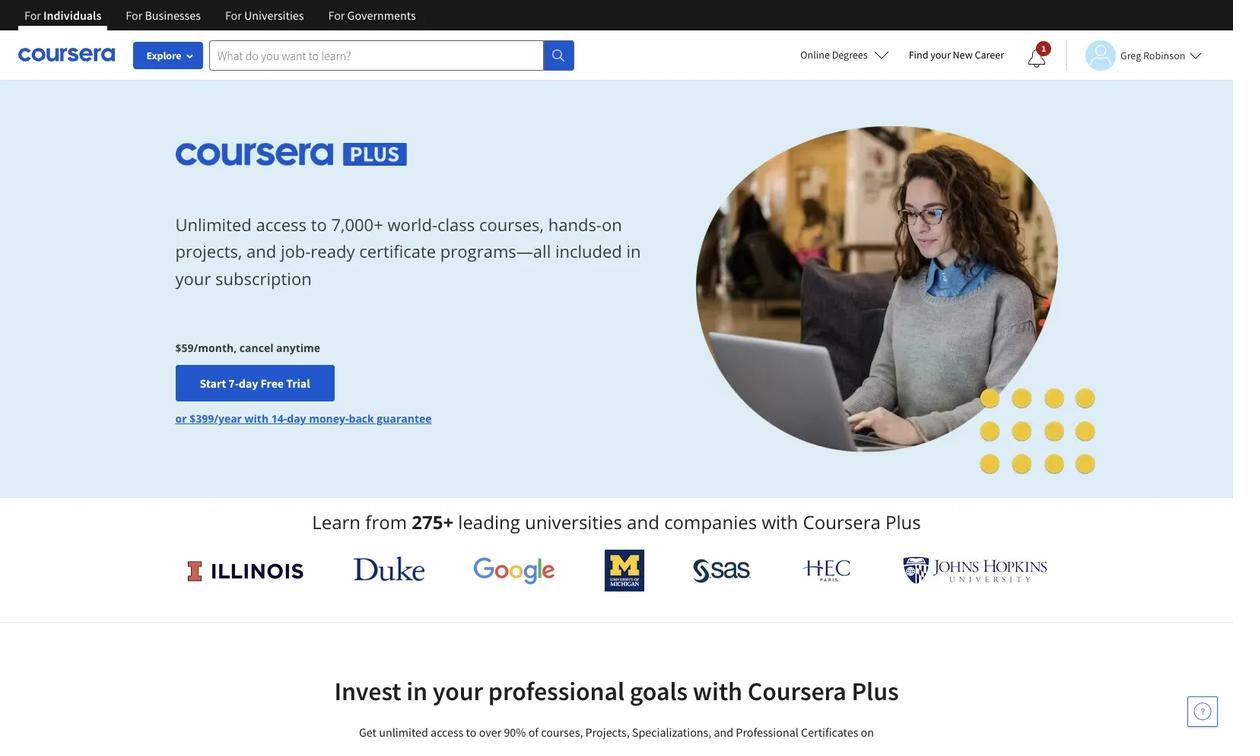 Task type: locate. For each thing, give the bounding box(es) containing it.
and
[[247, 240, 277, 263], [627, 510, 660, 535], [714, 725, 734, 741]]

on
[[602, 213, 622, 236], [861, 725, 875, 741]]

coursera image
[[18, 43, 115, 67]]

for governments
[[328, 8, 416, 23]]

What do you want to learn? text field
[[209, 40, 544, 70]]

1 horizontal spatial access
[[431, 725, 464, 741]]

1 vertical spatial access
[[431, 725, 464, 741]]

in right included
[[627, 240, 641, 263]]

0 vertical spatial your
[[931, 48, 951, 62]]

0 vertical spatial courses,
[[480, 213, 544, 236]]

1 vertical spatial plus
[[852, 676, 899, 708]]

in
[[627, 240, 641, 263], [407, 676, 428, 708]]

1 vertical spatial to
[[466, 725, 477, 741]]

1 vertical spatial your
[[175, 267, 211, 290]]

and left professional
[[714, 725, 734, 741]]

0 vertical spatial day
[[239, 376, 258, 391]]

for left governments
[[328, 8, 345, 23]]

free
[[261, 376, 284, 391]]

guarantee
[[377, 412, 432, 426]]

1 vertical spatial on
[[861, 725, 875, 741]]

to up ready
[[311, 213, 327, 236]]

companies
[[665, 510, 758, 535]]

courses,
[[480, 213, 544, 236], [541, 725, 583, 741]]

professional
[[489, 676, 625, 708]]

your right find
[[931, 48, 951, 62]]

2 for from the left
[[126, 8, 143, 23]]

invest in your professional goals with coursera plus
[[334, 676, 899, 708]]

leading
[[458, 510, 521, 535]]

online degrees
[[801, 48, 868, 62]]

2 horizontal spatial and
[[714, 725, 734, 741]]

0 horizontal spatial with
[[245, 412, 269, 426]]

on right certificates
[[861, 725, 875, 741]]

access left over
[[431, 725, 464, 741]]

0 horizontal spatial in
[[407, 676, 428, 708]]

with right goals
[[693, 676, 743, 708]]

coursera up hec paris image
[[804, 510, 881, 535]]

day left money-
[[287, 412, 306, 426]]

and up university of michigan image
[[627, 510, 660, 535]]

included
[[556, 240, 623, 263]]

0 horizontal spatial on
[[602, 213, 622, 236]]

for left universities
[[225, 8, 242, 23]]

subscription
[[215, 267, 312, 290]]

to
[[311, 213, 327, 236], [466, 725, 477, 741]]

with right companies
[[762, 510, 799, 535]]

275+
[[412, 510, 454, 535]]

0 vertical spatial with
[[245, 412, 269, 426]]

2 horizontal spatial with
[[762, 510, 799, 535]]

from
[[366, 510, 407, 535]]

4 for from the left
[[328, 8, 345, 23]]

90%
[[504, 725, 526, 741]]

day left free
[[239, 376, 258, 391]]

invest
[[334, 676, 402, 708]]

unlimited
[[379, 725, 429, 741]]

get unlimited access to over 90% of courses, projects, specializations, and professional certificates on
[[359, 725, 875, 743]]

courses, inside unlimited access to 7,000+ world-class courses, hands-on projects, and job-ready certificate programs—all included in your subscription
[[480, 213, 544, 236]]

for businesses
[[126, 8, 201, 23]]

your up over
[[433, 676, 484, 708]]

your inside unlimited access to 7,000+ world-class courses, hands-on projects, and job-ready certificate programs—all included in your subscription
[[175, 267, 211, 290]]

ready
[[311, 240, 355, 263]]

hec paris image
[[801, 556, 854, 587]]

for left businesses
[[126, 8, 143, 23]]

explore button
[[133, 42, 203, 69]]

2 vertical spatial and
[[714, 725, 734, 741]]

1 horizontal spatial day
[[287, 412, 306, 426]]

1 button
[[1016, 40, 1059, 77]]

0 horizontal spatial access
[[256, 213, 307, 236]]

trial
[[286, 376, 310, 391]]

on up included
[[602, 213, 622, 236]]

for for businesses
[[126, 8, 143, 23]]

1 vertical spatial courses,
[[541, 725, 583, 741]]

and inside get unlimited access to over 90% of courses, projects, specializations, and professional certificates on
[[714, 725, 734, 741]]

0 horizontal spatial your
[[175, 267, 211, 290]]

to left over
[[466, 725, 477, 741]]

0 vertical spatial in
[[627, 240, 641, 263]]

for
[[24, 8, 41, 23], [126, 8, 143, 23], [225, 8, 242, 23], [328, 8, 345, 23]]

find
[[909, 48, 929, 62]]

coursera
[[804, 510, 881, 535], [748, 676, 847, 708]]

14-
[[272, 412, 287, 426]]

0 horizontal spatial day
[[239, 376, 258, 391]]

for individuals
[[24, 8, 101, 23]]

learn
[[312, 510, 361, 535]]

explore
[[147, 49, 182, 62]]

degrees
[[833, 48, 868, 62]]

new
[[953, 48, 973, 62]]

1 vertical spatial and
[[627, 510, 660, 535]]

plus
[[886, 510, 922, 535], [852, 676, 899, 708]]

coursera up professional
[[748, 676, 847, 708]]

and inside unlimited access to 7,000+ world-class courses, hands-on projects, and job-ready certificate programs—all included in your subscription
[[247, 240, 277, 263]]

your down projects,
[[175, 267, 211, 290]]

universities
[[525, 510, 623, 535]]

0 vertical spatial to
[[311, 213, 327, 236]]

with left "14-" at the left of the page
[[245, 412, 269, 426]]

1 vertical spatial day
[[287, 412, 306, 426]]

1 horizontal spatial to
[[466, 725, 477, 741]]

projects,
[[586, 725, 630, 741]]

0 vertical spatial on
[[602, 213, 622, 236]]

hands-
[[549, 213, 602, 236]]

courses, up 'programs—all'
[[480, 213, 544, 236]]

world-
[[388, 213, 438, 236]]

universities
[[244, 8, 304, 23]]

1 horizontal spatial in
[[627, 240, 641, 263]]

None search field
[[209, 40, 575, 70]]

1 vertical spatial in
[[407, 676, 428, 708]]

access
[[256, 213, 307, 236], [431, 725, 464, 741]]

start
[[200, 376, 226, 391]]

0 vertical spatial and
[[247, 240, 277, 263]]

or
[[175, 412, 187, 426]]

online degrees button
[[789, 38, 902, 72]]

0 horizontal spatial and
[[247, 240, 277, 263]]

courses, right of
[[541, 725, 583, 741]]

greg
[[1121, 48, 1142, 62]]

0 horizontal spatial to
[[311, 213, 327, 236]]

access up job-
[[256, 213, 307, 236]]

for for governments
[[328, 8, 345, 23]]

specializations,
[[632, 725, 712, 741]]

for for individuals
[[24, 8, 41, 23]]

get
[[359, 725, 377, 741]]

3 for from the left
[[225, 8, 242, 23]]

in up unlimited
[[407, 676, 428, 708]]

1 horizontal spatial with
[[693, 676, 743, 708]]

and up subscription
[[247, 240, 277, 263]]

your
[[931, 48, 951, 62], [175, 267, 211, 290], [433, 676, 484, 708]]

1 horizontal spatial on
[[861, 725, 875, 741]]

anytime
[[276, 341, 321, 356]]

1 for from the left
[[24, 8, 41, 23]]

with
[[245, 412, 269, 426], [762, 510, 799, 535], [693, 676, 743, 708]]

for left individuals
[[24, 8, 41, 23]]

day
[[239, 376, 258, 391], [287, 412, 306, 426]]

1 horizontal spatial and
[[627, 510, 660, 535]]

1 horizontal spatial your
[[433, 676, 484, 708]]

0 vertical spatial access
[[256, 213, 307, 236]]



Task type: vqa. For each thing, say whether or not it's contained in the screenshot.
FREE
yes



Task type: describe. For each thing, give the bounding box(es) containing it.
to inside get unlimited access to over 90% of courses, projects, specializations, and professional certificates on
[[466, 725, 477, 741]]

robinson
[[1144, 48, 1186, 62]]

over
[[479, 725, 502, 741]]

duke university image
[[354, 557, 424, 582]]

on inside unlimited access to 7,000+ world-class courses, hands-on projects, and job-ready certificate programs—all included in your subscription
[[602, 213, 622, 236]]

back
[[349, 412, 374, 426]]

and for specializations,
[[714, 725, 734, 741]]

courses, inside get unlimited access to over 90% of courses, projects, specializations, and professional certificates on
[[541, 725, 583, 741]]

google image
[[474, 557, 556, 585]]

7,000+
[[331, 213, 383, 236]]

for universities
[[225, 8, 304, 23]]

0 vertical spatial plus
[[886, 510, 922, 535]]

cancel
[[240, 341, 274, 356]]

day inside button
[[239, 376, 258, 391]]

2 vertical spatial with
[[693, 676, 743, 708]]

$59 /month, cancel anytime
[[175, 341, 321, 356]]

businesses
[[145, 8, 201, 23]]

governments
[[348, 8, 416, 23]]

certificates
[[802, 725, 859, 741]]

1 vertical spatial with
[[762, 510, 799, 535]]

greg robinson button
[[1066, 40, 1203, 70]]

start 7-day free trial button
[[175, 366, 335, 402]]

in inside unlimited access to 7,000+ world-class courses, hands-on projects, and job-ready certificate programs—all included in your subscription
[[627, 240, 641, 263]]

certificate
[[359, 240, 436, 263]]

greg robinson
[[1121, 48, 1186, 62]]

goals
[[630, 676, 688, 708]]

sas image
[[694, 559, 752, 583]]

start 7-day free trial
[[200, 376, 310, 391]]

career
[[975, 48, 1005, 62]]

coursera plus image
[[175, 143, 407, 166]]

1
[[1042, 43, 1047, 54]]

programs—all
[[441, 240, 551, 263]]

of
[[529, 725, 539, 741]]

projects,
[[175, 240, 242, 263]]

unlimited access to 7,000+ world-class courses, hands-on projects, and job-ready certificate programs—all included in your subscription
[[175, 213, 641, 290]]

find your new career link
[[902, 46, 1012, 65]]

money-
[[309, 412, 349, 426]]

to inside unlimited access to 7,000+ world-class courses, hands-on projects, and job-ready certificate programs—all included in your subscription
[[311, 213, 327, 236]]

2 vertical spatial your
[[433, 676, 484, 708]]

online
[[801, 48, 830, 62]]

$59
[[175, 341, 194, 356]]

or $399 /year with 14-day money-back guarantee
[[175, 412, 432, 426]]

/month,
[[194, 341, 237, 356]]

access inside unlimited access to 7,000+ world-class courses, hands-on projects, and job-ready certificate programs—all included in your subscription
[[256, 213, 307, 236]]

$399
[[190, 412, 214, 426]]

0 vertical spatial coursera
[[804, 510, 881, 535]]

find your new career
[[909, 48, 1005, 62]]

banner navigation
[[12, 0, 428, 30]]

and for projects,
[[247, 240, 277, 263]]

1 vertical spatial coursera
[[748, 676, 847, 708]]

johns hopkins university image
[[903, 557, 1048, 585]]

university of michigan image
[[605, 550, 645, 592]]

learn from 275+ leading universities and companies with coursera plus
[[312, 510, 922, 535]]

/year
[[214, 412, 242, 426]]

7-
[[229, 376, 239, 391]]

unlimited
[[175, 213, 252, 236]]

job-
[[281, 240, 311, 263]]

class
[[438, 213, 475, 236]]

help center image
[[1194, 703, 1213, 722]]

access inside get unlimited access to over 90% of courses, projects, specializations, and professional certificates on
[[431, 725, 464, 741]]

university of illinois at urbana-champaign image
[[186, 559, 305, 583]]

professional
[[736, 725, 799, 741]]

on inside get unlimited access to over 90% of courses, projects, specializations, and professional certificates on
[[861, 725, 875, 741]]

show notifications image
[[1028, 49, 1047, 68]]

individuals
[[43, 8, 101, 23]]

2 horizontal spatial your
[[931, 48, 951, 62]]

for for universities
[[225, 8, 242, 23]]



